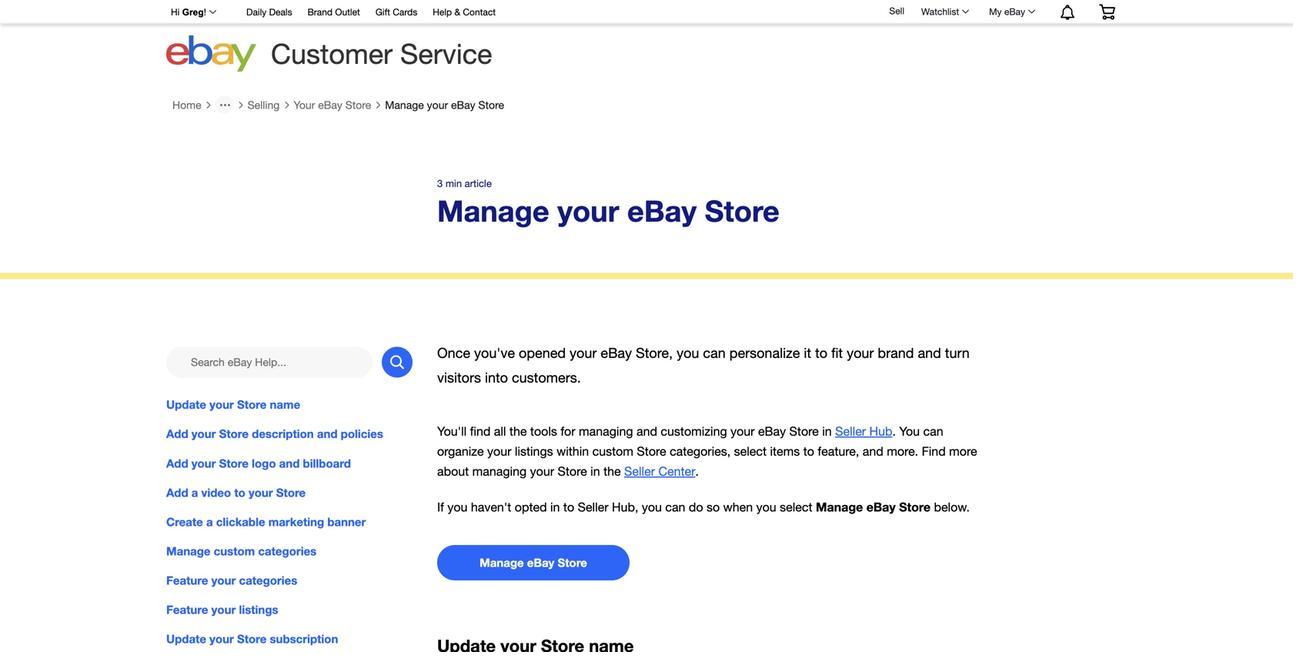 Task type: vqa. For each thing, say whether or not it's contained in the screenshot.
select within the If You Haven'T Opted In To Seller Hub, You Can Do So When You Select Manage Ebay Store Below.
yes



Task type: locate. For each thing, give the bounding box(es) containing it.
1 horizontal spatial select
[[780, 500, 813, 514]]

seller up feature,
[[836, 424, 866, 438]]

1 vertical spatial custom
[[214, 544, 255, 558]]

you've
[[474, 345, 515, 361]]

2 vertical spatial seller
[[578, 500, 609, 514]]

update your store subscription link
[[166, 631, 413, 648]]

0 horizontal spatial seller
[[578, 500, 609, 514]]

manage for manage your ebay store
[[385, 98, 424, 111]]

your ebay store
[[294, 98, 371, 111]]

the inside . you can organize your listings within custom store categories, select items to feature, and more. find more about managing your store in the
[[604, 464, 621, 479]]

1 vertical spatial in
[[551, 500, 560, 514]]

home link
[[173, 98, 201, 111]]

1 feature from the top
[[166, 574, 208, 588]]

update
[[166, 632, 206, 646]]

more.
[[887, 444, 919, 458]]

1 horizontal spatial managing
[[579, 424, 633, 438]]

categories down 'create a clickable marketing banner' link at the bottom of page
[[258, 544, 317, 558]]

select down items
[[780, 500, 813, 514]]

managing right for
[[579, 424, 633, 438]]

manage down feature,
[[816, 500, 864, 514]]

custom right within
[[593, 444, 634, 458]]

my
[[990, 6, 1002, 17]]

listings down tools
[[515, 444, 553, 458]]

categories
[[258, 544, 317, 558], [239, 574, 297, 588]]

0 horizontal spatial the
[[510, 424, 527, 438]]

2 feature from the top
[[166, 603, 208, 617]]

add
[[166, 427, 188, 441], [166, 456, 188, 470], [166, 486, 188, 500]]

a right create
[[206, 515, 213, 529]]

can up find
[[924, 424, 944, 438]]

ebay store
[[867, 500, 931, 514], [527, 556, 587, 570]]

select left items
[[734, 444, 767, 458]]

customers.
[[512, 370, 581, 386]]

3 min article manage your ebay store
[[437, 178, 780, 228]]

update your store name
[[166, 398, 300, 412]]

select
[[734, 444, 767, 458], [780, 500, 813, 514]]

hub,
[[612, 500, 639, 514]]

0 vertical spatial feature
[[166, 574, 208, 588]]

2 vertical spatial can
[[666, 500, 686, 514]]

and
[[918, 345, 942, 361], [637, 424, 658, 438], [317, 427, 338, 441], [863, 444, 884, 458], [279, 456, 300, 470]]

feature up feature your listings
[[166, 574, 208, 588]]

add for add a video to your store
[[166, 486, 188, 500]]

0 vertical spatial a
[[192, 486, 198, 500]]

2 vertical spatial add
[[166, 486, 188, 500]]

you right when
[[757, 500, 777, 514]]

0 vertical spatial custom
[[593, 444, 634, 458]]

to down store in
[[804, 444, 815, 458]]

manage down article
[[437, 193, 550, 228]]

ebay
[[1005, 6, 1026, 17], [318, 98, 343, 111], [451, 98, 476, 111], [628, 193, 697, 228], [601, 345, 632, 361], [759, 424, 786, 438]]

1 vertical spatial seller
[[625, 464, 655, 479]]

feature
[[166, 574, 208, 588], [166, 603, 208, 617]]

0 horizontal spatial can
[[666, 500, 686, 514]]

a for add
[[192, 486, 198, 500]]

brand outlet link
[[308, 4, 360, 21]]

feature for feature your categories
[[166, 574, 208, 588]]

seller left center
[[625, 464, 655, 479]]

0 vertical spatial in
[[591, 464, 600, 479]]

1 vertical spatial categories
[[239, 574, 297, 588]]

3 add from the top
[[166, 486, 188, 500]]

and inside . you can organize your listings within custom store categories, select items to feature, and more. find more about managing your store in the
[[863, 444, 884, 458]]

listings inside . you can organize your listings within custom store categories, select items to feature, and more. find more about managing your store in the
[[515, 444, 553, 458]]

1 horizontal spatial ebay store
[[867, 500, 931, 514]]

marketing
[[269, 515, 324, 529]]

0 vertical spatial categories
[[258, 544, 317, 558]]

2 horizontal spatial can
[[924, 424, 944, 438]]

you right hub,
[[642, 500, 662, 514]]

1 vertical spatial select
[[780, 500, 813, 514]]

add your store description and policies
[[166, 427, 383, 441]]

and left turn
[[918, 345, 942, 361]]

manage
[[385, 98, 424, 111], [437, 193, 550, 228], [816, 500, 864, 514], [166, 544, 211, 558], [480, 556, 524, 570]]

managing up haven't
[[473, 464, 527, 479]]

and up seller center 'link'
[[637, 424, 658, 438]]

to right opted
[[564, 500, 575, 514]]

. left you
[[893, 424, 896, 438]]

0 horizontal spatial a
[[192, 486, 198, 500]]

daily deals
[[246, 7, 292, 17]]

your inside 3 min article manage your ebay store
[[558, 193, 620, 228]]

0 horizontal spatial ebay store
[[527, 556, 587, 570]]

0 vertical spatial ebay store
[[867, 500, 931, 514]]

manage your ebay store main content
[[0, 89, 1294, 652]]

manage down create
[[166, 544, 211, 558]]

in inside if you haven't opted in to seller hub, you can do so when you select manage ebay store below.
[[551, 500, 560, 514]]

to right it
[[816, 345, 828, 361]]

0 horizontal spatial managing
[[473, 464, 527, 479]]

to
[[816, 345, 828, 361], [804, 444, 815, 458], [234, 486, 245, 500], [564, 500, 575, 514]]

can left personalize
[[703, 345, 726, 361]]

add your store description and policies link
[[166, 426, 413, 443]]

seller
[[836, 424, 866, 438], [625, 464, 655, 479], [578, 500, 609, 514]]

1 vertical spatial ebay store
[[527, 556, 587, 570]]

add a video to your store
[[166, 486, 306, 500]]

and up billboard
[[317, 427, 338, 441]]

1 horizontal spatial the
[[604, 464, 621, 479]]

hi
[[171, 7, 180, 17]]

to right 'video'
[[234, 486, 245, 500]]

brand
[[878, 345, 914, 361]]

visitors
[[437, 370, 481, 386]]

can left do
[[666, 500, 686, 514]]

your inside feature your categories link
[[211, 574, 236, 588]]

your inside feature your listings link
[[211, 603, 236, 617]]

your
[[427, 98, 448, 111], [558, 193, 620, 228], [570, 345, 597, 361], [847, 345, 874, 361], [731, 424, 755, 438], [192, 427, 216, 441], [487, 444, 512, 458], [192, 456, 216, 470], [530, 464, 555, 479], [249, 486, 273, 500], [211, 574, 236, 588], [211, 603, 236, 617], [210, 632, 234, 646]]

can inside . you can organize your listings within custom store categories, select items to feature, and more. find more about managing your store in the
[[924, 424, 944, 438]]

manage down haven't
[[480, 556, 524, 570]]

subscription
[[270, 632, 338, 646]]

0 vertical spatial select
[[734, 444, 767, 458]]

selling link
[[248, 98, 280, 111]]

help
[[433, 7, 452, 17]]

in right opted
[[551, 500, 560, 514]]

1 vertical spatial can
[[924, 424, 944, 438]]

listings
[[515, 444, 553, 458], [239, 603, 278, 617]]

seller center .
[[625, 464, 699, 479]]

once you've opened your ebay store, you can personalize it to fit your brand and turn visitors into customers.
[[437, 345, 970, 386]]

selling
[[248, 98, 280, 111]]

can
[[703, 345, 726, 361], [924, 424, 944, 438], [666, 500, 686, 514]]

store,
[[636, 345, 673, 361]]

.
[[893, 424, 896, 438], [696, 464, 699, 479]]

the right all
[[510, 424, 527, 438]]

your shopping cart image
[[1099, 4, 1117, 19]]

!
[[204, 7, 206, 17]]

to inside once you've opened your ebay store, you can personalize it to fit your brand and turn visitors into customers.
[[816, 345, 828, 361]]

1 horizontal spatial in
[[591, 464, 600, 479]]

listings up "update your store subscription"
[[239, 603, 278, 617]]

1 horizontal spatial .
[[893, 424, 896, 438]]

1 horizontal spatial listings
[[515, 444, 553, 458]]

1 horizontal spatial can
[[703, 345, 726, 361]]

manage down customer service
[[385, 98, 424, 111]]

categories for manage custom categories
[[258, 544, 317, 558]]

daily
[[246, 7, 267, 17]]

watchlist link
[[913, 2, 977, 21]]

0 vertical spatial seller
[[836, 424, 866, 438]]

0 vertical spatial .
[[893, 424, 896, 438]]

you'll
[[437, 424, 467, 438]]

article
[[465, 178, 492, 189]]

1 vertical spatial add
[[166, 456, 188, 470]]

managing inside . you can organize your listings within custom store categories, select items to feature, and more. find more about managing your store in the
[[473, 464, 527, 479]]

manage custom categories
[[166, 544, 317, 558]]

0 vertical spatial listings
[[515, 444, 553, 458]]

. down categories,
[[696, 464, 699, 479]]

1 vertical spatial feature
[[166, 603, 208, 617]]

1 vertical spatial a
[[206, 515, 213, 529]]

sell link
[[883, 5, 912, 16]]

categories down manage custom categories link
[[239, 574, 297, 588]]

1 vertical spatial the
[[604, 464, 621, 479]]

custom up feature your categories
[[214, 544, 255, 558]]

the up hub,
[[604, 464, 621, 479]]

1 add from the top
[[166, 427, 188, 441]]

your inside add your store description and policies link
[[192, 427, 216, 441]]

0 horizontal spatial .
[[696, 464, 699, 479]]

if you haven't opted in to seller hub, you can do so when you select manage ebay store below.
[[437, 500, 970, 514]]

turn
[[946, 345, 970, 361]]

manage for manage ebay store
[[480, 556, 524, 570]]

in left seller center 'link'
[[591, 464, 600, 479]]

select inside . you can organize your listings within custom store categories, select items to feature, and more. find more about managing your store in the
[[734, 444, 767, 458]]

feature up update
[[166, 603, 208, 617]]

opened
[[519, 345, 566, 361]]

seller inside if you haven't opted in to seller hub, you can do so when you select manage ebay store below.
[[578, 500, 609, 514]]

2 add from the top
[[166, 456, 188, 470]]

0 horizontal spatial select
[[734, 444, 767, 458]]

1 horizontal spatial custom
[[593, 444, 634, 458]]

ebay store left "below."
[[867, 500, 931, 514]]

customer
[[271, 37, 393, 70]]

seller left hub,
[[578, 500, 609, 514]]

find
[[922, 444, 946, 458]]

1 vertical spatial managing
[[473, 464, 527, 479]]

into
[[485, 370, 508, 386]]

1 vertical spatial listings
[[239, 603, 278, 617]]

the
[[510, 424, 527, 438], [604, 464, 621, 479]]

store in
[[790, 424, 832, 438]]

a left 'video'
[[192, 486, 198, 500]]

you right store,
[[677, 345, 700, 361]]

feature for feature your listings
[[166, 603, 208, 617]]

do
[[689, 500, 704, 514]]

categories for feature your categories
[[239, 574, 297, 588]]

ebay store down opted
[[527, 556, 587, 570]]

update your store name link
[[166, 396, 413, 413]]

add your store logo and billboard
[[166, 456, 351, 470]]

feature your categories link
[[166, 572, 413, 589]]

0 vertical spatial add
[[166, 427, 188, 441]]

0 horizontal spatial custom
[[214, 544, 255, 558]]

add for add your store description and policies
[[166, 427, 188, 441]]

0 horizontal spatial listings
[[239, 603, 278, 617]]

managing
[[579, 424, 633, 438], [473, 464, 527, 479]]

select inside if you haven't opted in to seller hub, you can do so when you select manage ebay store below.
[[780, 500, 813, 514]]

0 vertical spatial can
[[703, 345, 726, 361]]

0 horizontal spatial in
[[551, 500, 560, 514]]

2 horizontal spatial seller
[[836, 424, 866, 438]]

1 horizontal spatial a
[[206, 515, 213, 529]]

and down hub
[[863, 444, 884, 458]]



Task type: describe. For each thing, give the bounding box(es) containing it.
my ebay link
[[981, 2, 1043, 21]]

to inside if you haven't opted in to seller hub, you can do so when you select manage ebay store below.
[[564, 500, 575, 514]]

brand outlet
[[308, 7, 360, 17]]

and inside once you've opened your ebay store, you can personalize it to fit your brand and turn visitors into customers.
[[918, 345, 942, 361]]

your inside add your store logo and billboard link
[[192, 456, 216, 470]]

sell
[[890, 5, 905, 16]]

add for add your store logo and billboard
[[166, 456, 188, 470]]

policies
[[341, 427, 383, 441]]

store inside 'link'
[[237, 632, 267, 646]]

seller hub link
[[836, 424, 893, 438]]

update your
[[166, 398, 234, 412]]

manage your ebay store
[[385, 98, 504, 111]]

help & contact link
[[433, 4, 496, 21]]

you'll find all the tools for managing and customizing your ebay store in seller hub
[[437, 424, 893, 438]]

hub
[[870, 424, 893, 438]]

deals
[[269, 7, 292, 17]]

service
[[400, 37, 492, 70]]

name
[[270, 398, 300, 412]]

find
[[470, 424, 491, 438]]

customer service
[[271, 37, 492, 70]]

it
[[804, 345, 812, 361]]

Search eBay Help... text field
[[166, 347, 373, 378]]

gift
[[376, 7, 390, 17]]

1 vertical spatial .
[[696, 464, 699, 479]]

ebay inside 3 min article manage your ebay store
[[628, 193, 697, 228]]

once
[[437, 345, 471, 361]]

gift cards link
[[376, 4, 418, 21]]

0 vertical spatial the
[[510, 424, 527, 438]]

below.
[[935, 500, 970, 514]]

within
[[557, 444, 589, 458]]

can inside if you haven't opted in to seller hub, you can do so when you select manage ebay store below.
[[666, 500, 686, 514]]

you
[[900, 424, 920, 438]]

add your store logo and billboard link
[[166, 455, 413, 472]]

can inside once you've opened your ebay store, you can personalize it to fit your brand and turn visitors into customers.
[[703, 345, 726, 361]]

about
[[437, 464, 469, 479]]

3
[[437, 178, 443, 189]]

feature your listings link
[[166, 601, 413, 618]]

manage for manage custom categories
[[166, 544, 211, 558]]

manage inside 3 min article manage your ebay store
[[437, 193, 550, 228]]

ebay inside account navigation
[[1005, 6, 1026, 17]]

manage custom categories link
[[166, 543, 413, 560]]

listings inside feature your listings link
[[239, 603, 278, 617]]

ebay inside once you've opened your ebay store, you can personalize it to fit your brand and turn visitors into customers.
[[601, 345, 632, 361]]

update your store subscription
[[166, 632, 338, 646]]

feature your categories
[[166, 574, 297, 588]]

. you can organize your listings within custom store categories, select items to feature, and more. find more about managing your store in the
[[437, 424, 978, 479]]

0 vertical spatial managing
[[579, 424, 633, 438]]

more
[[950, 444, 978, 458]]

to inside . you can organize your listings within custom store categories, select items to feature, and more. find more about managing your store in the
[[804, 444, 815, 458]]

greg
[[182, 7, 204, 17]]

seller center link
[[625, 464, 696, 479]]

min
[[446, 178, 462, 189]]

logo
[[252, 456, 276, 470]]

center
[[659, 464, 696, 479]]

in inside . you can organize your listings within custom store categories, select items to feature, and more. find more about managing your store in the
[[591, 464, 600, 479]]

your inside update your store subscription 'link'
[[210, 632, 234, 646]]

store inside 3 min article manage your ebay store
[[705, 193, 780, 228]]

manage ebay store
[[480, 556, 587, 570]]

manage your ebay store link
[[385, 98, 504, 111]]

if
[[437, 500, 444, 514]]

hi greg !
[[171, 7, 206, 17]]

feature your listings
[[166, 603, 278, 617]]

your inside add a video to your store link
[[249, 486, 273, 500]]

customer service banner
[[162, 0, 1127, 77]]

organize
[[437, 444, 484, 458]]

a for create
[[206, 515, 213, 529]]

haven't
[[471, 500, 512, 514]]

categories,
[[670, 444, 731, 458]]

1 horizontal spatial seller
[[625, 464, 655, 479]]

create
[[166, 515, 203, 529]]

gift cards
[[376, 7, 418, 17]]

add a video to your store link
[[166, 484, 413, 501]]

contact
[[463, 7, 496, 17]]

help & contact
[[433, 7, 496, 17]]

banner
[[328, 515, 366, 529]]

and right logo
[[279, 456, 300, 470]]

for
[[561, 424, 576, 438]]

&
[[455, 7, 461, 17]]

customizing
[[661, 424, 727, 438]]

billboard
[[303, 456, 351, 470]]

feature,
[[818, 444, 860, 458]]

your
[[294, 98, 315, 111]]

manage ebay store link
[[437, 545, 630, 581]]

watchlist
[[922, 6, 960, 17]]

fit
[[832, 345, 843, 361]]

your ebay store link
[[294, 98, 371, 111]]

you right if
[[448, 500, 468, 514]]

. inside . you can organize your listings within custom store categories, select items to feature, and more. find more about managing your store in the
[[893, 424, 896, 438]]

cards
[[393, 7, 418, 17]]

opted
[[515, 500, 547, 514]]

all
[[494, 424, 506, 438]]

daily deals link
[[246, 4, 292, 21]]

create a clickable marketing banner
[[166, 515, 366, 529]]

custom inside . you can organize your listings within custom store categories, select items to feature, and more. find more about managing your store in the
[[593, 444, 634, 458]]

tools
[[531, 424, 557, 438]]

clickable
[[216, 515, 265, 529]]

items
[[770, 444, 800, 458]]

create a clickable marketing banner link
[[166, 514, 413, 531]]

personalize
[[730, 345, 800, 361]]

you inside once you've opened your ebay store, you can personalize it to fit your brand and turn visitors into customers.
[[677, 345, 700, 361]]

your inside manage your ebay store link
[[427, 98, 448, 111]]

my ebay
[[990, 6, 1026, 17]]

home
[[173, 98, 201, 111]]

account navigation
[[162, 0, 1127, 24]]



